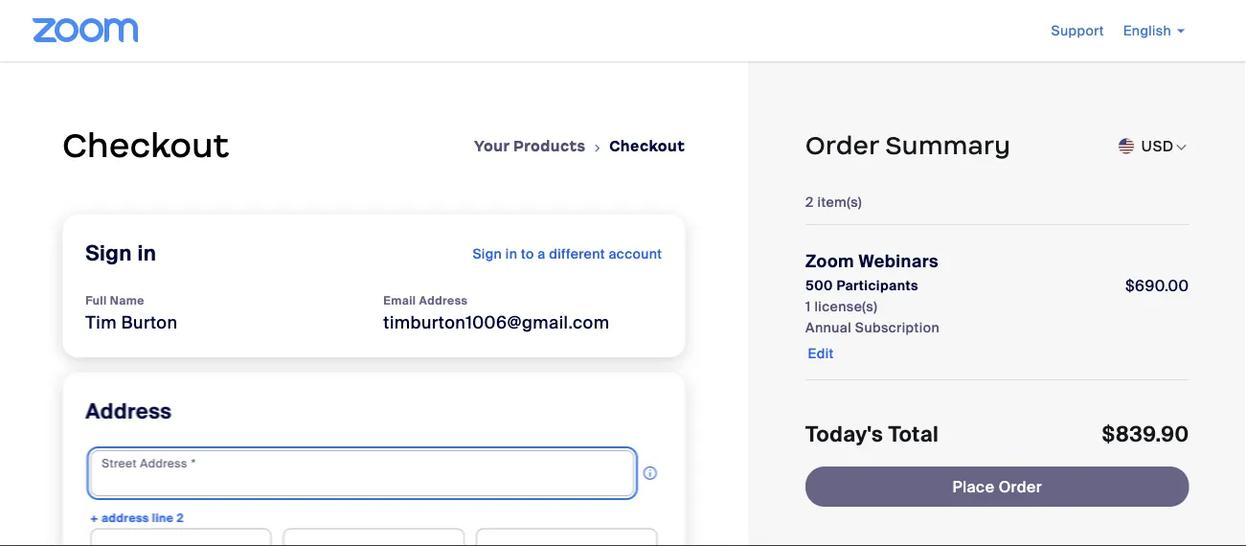 Task type: describe. For each thing, give the bounding box(es) containing it.
street address field
[[90, 451, 634, 497]]

0 horizontal spatial checkout
[[63, 125, 230, 166]]

full name tim burton
[[86, 293, 178, 334]]

sign in to a different account
[[473, 245, 662, 263]]

street
[[102, 456, 137, 471]]

support
[[1052, 22, 1105, 39]]

$839.90
[[1102, 421, 1189, 448]]

1 vertical spatial address
[[86, 398, 172, 425]]

today's
[[805, 421, 883, 448]]

participants
[[836, 276, 918, 294]]

your products
[[474, 137, 586, 155]]

1 for 1 user(s) annual subscription edit
[[805, 420, 811, 438]]

webinars
[[859, 251, 939, 273]]

annual for user(s)
[[805, 441, 851, 459]]

license(s)
[[814, 298, 877, 315]]

address inside email address timburton1006@gmail.com
[[419, 293, 468, 308]]

order summary
[[805, 130, 1011, 161]]

annual for license(s)
[[805, 319, 851, 336]]

+ address line 2 button
[[90, 508, 658, 528]]

today's total
[[805, 421, 939, 448]]

english link
[[1124, 22, 1185, 39]]

place
[[953, 477, 995, 497]]

burton
[[121, 312, 178, 334]]

line
[[152, 510, 174, 525]]

address for +
[[102, 510, 149, 525]]

required application
[[90, 451, 658, 497]]

account
[[609, 245, 662, 263]]

place order
[[953, 477, 1042, 497]]

products
[[514, 137, 586, 155]]

breadcrumb navigation
[[474, 137, 685, 158]]

email address timburton1006@gmail.com
[[384, 293, 610, 334]]

1 license(s) annual subscription edit
[[805, 298, 940, 362]]



Task type: vqa. For each thing, say whether or not it's contained in the screenshot.
the English link
yes



Task type: locate. For each thing, give the bounding box(es) containing it.
edit down today's
[[808, 467, 834, 485]]

subscription down user(s)
[[855, 441, 940, 459]]

1 vertical spatial order
[[999, 477, 1042, 497]]

1 horizontal spatial address
[[419, 293, 468, 308]]

order up item(s)
[[805, 130, 879, 161]]

email
[[384, 293, 416, 308]]

name
[[110, 293, 144, 308]]

subscription for user(s)
[[855, 441, 940, 459]]

1 inside '1 user(s) annual subscription edit'
[[805, 420, 811, 438]]

tim
[[86, 312, 117, 334]]

different
[[549, 245, 605, 263]]

address up "street"
[[86, 398, 172, 425]]

0 horizontal spatial in
[[137, 240, 156, 267]]

+
[[90, 510, 99, 525]]

edit for 1 user(s) annual subscription edit
[[808, 467, 834, 485]]

item(s)
[[817, 193, 862, 211]]

1 horizontal spatial checkout
[[610, 137, 685, 155]]

1 horizontal spatial 2
[[805, 193, 814, 211]]

place order button
[[805, 467, 1189, 507]]

annual
[[805, 319, 851, 336], [805, 441, 851, 459]]

1 edit from the top
[[808, 344, 834, 362]]

subscription for license(s)
[[855, 319, 940, 336]]

order
[[805, 130, 879, 161], [999, 477, 1042, 497]]

full
[[86, 293, 107, 308]]

street address
[[102, 456, 188, 471]]

sign
[[86, 240, 132, 267]]

2 right line
[[177, 510, 184, 525]]

1 for 1 license(s) annual subscription edit
[[805, 298, 811, 315]]

2 inside button
[[177, 510, 184, 525]]

edit inside '1 user(s) annual subscription edit'
[[808, 467, 834, 485]]

in left to
[[506, 245, 518, 263]]

0 vertical spatial edit
[[808, 344, 834, 362]]

sign in
[[86, 240, 156, 267]]

sign
[[473, 245, 502, 263]]

1 user(s) annual subscription edit
[[805, 420, 940, 485]]

subscription down participants
[[855, 319, 940, 336]]

zoom webinars
[[805, 251, 939, 273]]

checkout
[[63, 125, 230, 166], [610, 137, 685, 155]]

2 item(s)
[[805, 193, 862, 211]]

$690.00
[[1125, 275, 1189, 296]]

user(s)
[[814, 420, 861, 438]]

0 vertical spatial 1
[[805, 298, 811, 315]]

your
[[474, 137, 510, 155]]

annual inside 1 license(s) annual subscription edit
[[805, 319, 851, 336]]

edit button down today's
[[805, 461, 836, 492]]

0 vertical spatial annual
[[805, 319, 851, 336]]

0 vertical spatial address
[[140, 456, 188, 471]]

0 vertical spatial subscription
[[855, 319, 940, 336]]

address inside button
[[102, 510, 149, 525]]

in
[[137, 240, 156, 267], [506, 245, 518, 263]]

1 vertical spatial edit button
[[805, 461, 836, 492]]

1 vertical spatial annual
[[805, 441, 851, 459]]

0 vertical spatial 2
[[805, 193, 814, 211]]

edit button down license(s)
[[805, 338, 836, 369]]

1 down 500
[[805, 298, 811, 315]]

address right "street"
[[140, 456, 188, 471]]

2
[[805, 193, 814, 211], [177, 510, 184, 525]]

address right +
[[102, 510, 149, 525]]

500 participants
[[805, 276, 918, 294]]

annual down license(s)
[[805, 319, 851, 336]]

0 horizontal spatial 2
[[177, 510, 184, 525]]

edit button
[[805, 338, 836, 369], [805, 461, 836, 492]]

0 horizontal spatial order
[[805, 130, 879, 161]]

2 edit button from the top
[[805, 461, 836, 492]]

annual down user(s)
[[805, 441, 851, 459]]

1 vertical spatial subscription
[[855, 441, 940, 459]]

1 inside 1 license(s) annual subscription edit
[[805, 298, 811, 315]]

show options image
[[1174, 139, 1189, 155]]

0 vertical spatial order
[[805, 130, 879, 161]]

2 1 from the top
[[805, 420, 811, 438]]

summary
[[885, 130, 1011, 161]]

1 edit button from the top
[[805, 338, 836, 369]]

in inside sign in to a different account link
[[506, 245, 518, 263]]

in right 'sign'
[[137, 240, 156, 267]]

edit
[[808, 344, 834, 362], [808, 467, 834, 485]]

checkout link
[[610, 137, 685, 155]]

2 edit from the top
[[808, 467, 834, 485]]

1 left user(s)
[[805, 420, 811, 438]]

english
[[1124, 22, 1172, 39]]

1 horizontal spatial order
[[999, 477, 1042, 497]]

support link
[[1052, 22, 1105, 39]]

500
[[805, 276, 833, 294]]

edit down license(s)
[[808, 344, 834, 362]]

address for street
[[140, 456, 188, 471]]

checkout inside breadcrumb navigation
[[610, 137, 685, 155]]

right image
[[592, 138, 604, 158]]

to
[[521, 245, 534, 263]]

2 annual from the top
[[805, 441, 851, 459]]

1 vertical spatial edit
[[808, 467, 834, 485]]

order inside "place order" button
[[999, 477, 1042, 497]]

+ address line 2
[[90, 510, 184, 525]]

in for sign
[[506, 245, 518, 263]]

0 vertical spatial address
[[419, 293, 468, 308]]

usd button
[[1141, 131, 1174, 160]]

zoom logo image
[[33, 18, 138, 42]]

timburton1006@gmail.com
[[384, 312, 610, 334]]

subscription inside '1 user(s) annual subscription edit'
[[855, 441, 940, 459]]

0 vertical spatial edit button
[[805, 338, 836, 369]]

address
[[140, 456, 188, 471], [102, 510, 149, 525]]

a
[[538, 245, 546, 263]]

edit inside 1 license(s) annual subscription edit
[[808, 344, 834, 362]]

1 vertical spatial address
[[102, 510, 149, 525]]

1 annual from the top
[[805, 319, 851, 336]]

in for sign
[[137, 240, 156, 267]]

1 1 from the top
[[805, 298, 811, 315]]

1 horizontal spatial in
[[506, 245, 518, 263]]

1
[[805, 298, 811, 315], [805, 420, 811, 438]]

annual inside '1 user(s) annual subscription edit'
[[805, 441, 851, 459]]

zoom
[[805, 251, 854, 273]]

order right place
[[999, 477, 1042, 497]]

your products link
[[474, 137, 586, 155]]

subscription inside 1 license(s) annual subscription edit
[[855, 319, 940, 336]]

subscription
[[855, 319, 940, 336], [855, 441, 940, 459]]

2 left item(s)
[[805, 193, 814, 211]]

sign in to a different account link
[[473, 239, 662, 269]]

address inside field
[[140, 456, 188, 471]]

address right email
[[419, 293, 468, 308]]

1 vertical spatial 1
[[805, 420, 811, 438]]

street address text field
[[90, 451, 634, 497]]

edit for 1 license(s) annual subscription edit
[[808, 344, 834, 362]]

address
[[419, 293, 468, 308], [86, 398, 172, 425]]

0 horizontal spatial address
[[86, 398, 172, 425]]

total
[[888, 421, 939, 448]]

1 subscription from the top
[[855, 319, 940, 336]]

usd
[[1141, 137, 1174, 155]]

1 vertical spatial 2
[[177, 510, 184, 525]]

2 subscription from the top
[[855, 441, 940, 459]]



